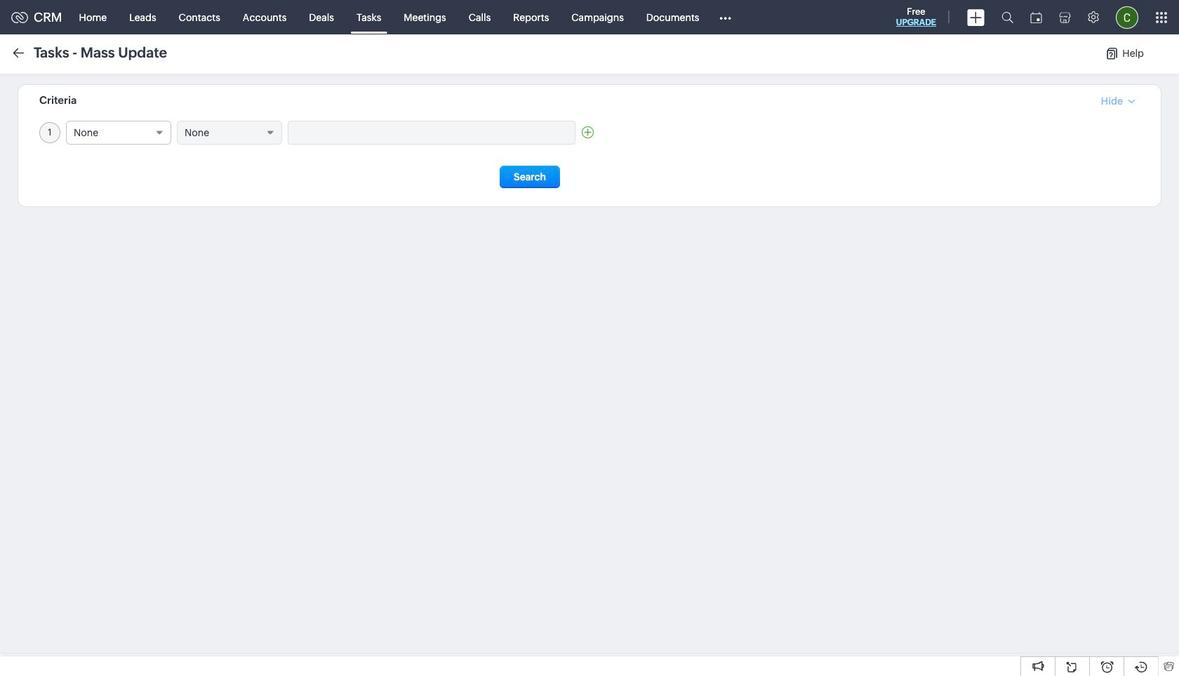 Task type: vqa. For each thing, say whether or not it's contained in the screenshot.
Profile element
yes



Task type: locate. For each thing, give the bounding box(es) containing it.
profile image
[[1116, 6, 1139, 28]]

Other Modules field
[[711, 6, 741, 28]]

None text field
[[289, 121, 575, 144]]

logo image
[[11, 12, 28, 23]]

calendar image
[[1031, 12, 1043, 23]]

create menu element
[[959, 0, 993, 34]]



Task type: describe. For each thing, give the bounding box(es) containing it.
search element
[[993, 0, 1022, 34]]

create menu image
[[967, 9, 985, 26]]

search image
[[1002, 11, 1014, 23]]

profile element
[[1108, 0, 1147, 34]]



